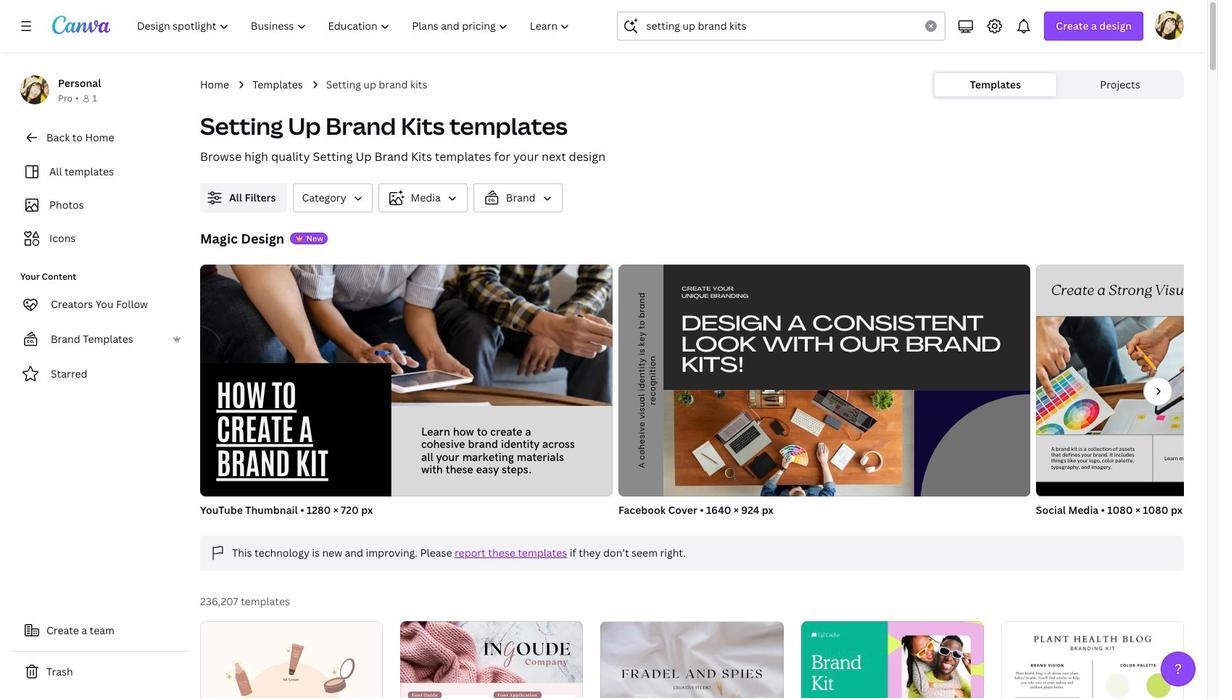 Task type: describe. For each thing, give the bounding box(es) containing it.
natural make up kits instagram post image
[[200, 622, 383, 699]]

pink simple modern girly brand board kit image
[[401, 622, 583, 699]]

top level navigation element
[[128, 12, 583, 41]]

brand board branding kit a4 image
[[1002, 622, 1185, 699]]

stephanie aranda image
[[1156, 11, 1185, 40]]



Task type: locate. For each thing, give the bounding box(es) containing it.
None search field
[[618, 12, 946, 41]]

Search search field
[[647, 12, 917, 40]]

grey elegant minimalist brand and mood board kit image
[[601, 622, 784, 699]]

group
[[619, 259, 1035, 519], [619, 259, 1035, 505], [200, 265, 613, 519], [200, 265, 613, 497], [1035, 265, 1219, 519]]



Task type: vqa. For each thing, say whether or not it's contained in the screenshot.
+
no



